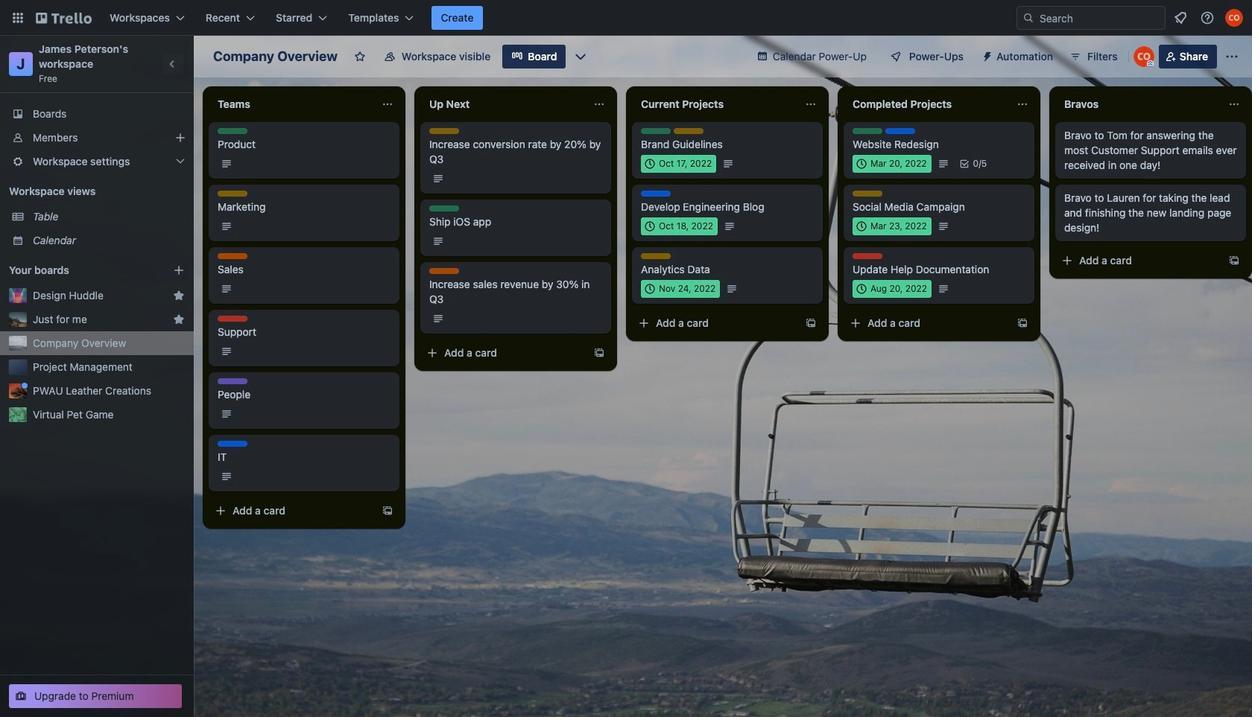Task type: locate. For each thing, give the bounding box(es) containing it.
0 horizontal spatial color: blue, title: "it" element
[[218, 441, 247, 447]]

star or unstar board image
[[354, 51, 366, 63]]

0 horizontal spatial create from template… image
[[382, 505, 394, 517]]

color: red, title: "support" element
[[853, 253, 883, 259], [218, 316, 247, 322]]

show menu image
[[1225, 49, 1240, 64]]

0 vertical spatial create from template… image
[[1229, 255, 1240, 267]]

create from template… image for rightmost "color: orange, title: "sales"" element
[[593, 347, 605, 359]]

0 horizontal spatial color: orange, title: "sales" element
[[218, 253, 247, 259]]

color: green, title: "product" element
[[218, 128, 247, 134], [641, 128, 671, 134], [853, 128, 883, 134], [429, 206, 459, 212]]

color: blue, title: "it" element
[[886, 128, 915, 134], [641, 191, 671, 197], [218, 441, 247, 447]]

0 horizontal spatial color: red, title: "support" element
[[218, 316, 247, 322]]

1 vertical spatial create from template… image
[[805, 318, 817, 329]]

None checkbox
[[641, 155, 717, 173], [641, 280, 720, 298], [853, 280, 932, 298], [641, 155, 717, 173], [641, 280, 720, 298], [853, 280, 932, 298]]

2 starred icon image from the top
[[173, 314, 185, 326]]

1 vertical spatial color: orange, title: "sales" element
[[429, 268, 459, 274]]

1 vertical spatial starred icon image
[[173, 314, 185, 326]]

create from template… image for top "color: orange, title: "sales"" element
[[382, 505, 394, 517]]

0 vertical spatial color: orange, title: "sales" element
[[218, 253, 247, 259]]

0 vertical spatial color: red, title: "support" element
[[853, 253, 883, 259]]

0 vertical spatial create from template… image
[[1017, 318, 1029, 329]]

this member is an admin of this board. image
[[1147, 60, 1154, 67]]

1 vertical spatial create from template… image
[[593, 347, 605, 359]]

1 starred icon image from the top
[[173, 290, 185, 302]]

2 horizontal spatial color: blue, title: "it" element
[[886, 128, 915, 134]]

0 vertical spatial starred icon image
[[173, 290, 185, 302]]

color: yellow, title: "marketing" element
[[429, 128, 459, 134], [674, 128, 704, 134], [218, 191, 247, 197], [853, 191, 883, 197], [641, 253, 671, 259]]

None checkbox
[[853, 155, 932, 173], [641, 218, 718, 236], [853, 218, 932, 236], [853, 155, 932, 173], [641, 218, 718, 236], [853, 218, 932, 236]]

2 horizontal spatial create from template… image
[[1017, 318, 1029, 329]]

None text field
[[632, 92, 799, 116], [1056, 92, 1223, 116], [632, 92, 799, 116], [1056, 92, 1223, 116]]

1 horizontal spatial color: blue, title: "it" element
[[641, 191, 671, 197]]

1 vertical spatial color: blue, title: "it" element
[[641, 191, 671, 197]]

christina overa (christinaovera) image down search field
[[1134, 46, 1155, 67]]

primary element
[[0, 0, 1252, 36]]

2 vertical spatial create from template… image
[[382, 505, 394, 517]]

Board name text field
[[206, 45, 345, 69]]

1 vertical spatial christina overa (christinaovera) image
[[1134, 46, 1155, 67]]

1 horizontal spatial christina overa (christinaovera) image
[[1226, 9, 1243, 27]]

1 horizontal spatial create from template… image
[[593, 347, 605, 359]]

christina overa (christinaovera) image right the open information menu icon
[[1226, 9, 1243, 27]]

starred icon image
[[173, 290, 185, 302], [173, 314, 185, 326]]

create from template… image
[[1229, 255, 1240, 267], [805, 318, 817, 329]]

None text field
[[209, 92, 376, 116], [420, 92, 587, 116], [844, 92, 1011, 116], [209, 92, 376, 116], [420, 92, 587, 116], [844, 92, 1011, 116]]

search image
[[1023, 12, 1035, 24]]

open information menu image
[[1200, 10, 1215, 25]]

color: orange, title: "sales" element
[[218, 253, 247, 259], [429, 268, 459, 274]]

christina overa (christinaovera) image
[[1226, 9, 1243, 27], [1134, 46, 1155, 67]]

color: purple, title: "people" element
[[218, 379, 247, 385]]

0 vertical spatial color: blue, title: "it" element
[[886, 128, 915, 134]]

1 horizontal spatial color: orange, title: "sales" element
[[429, 268, 459, 274]]

0 horizontal spatial christina overa (christinaovera) image
[[1134, 46, 1155, 67]]

1 vertical spatial color: red, title: "support" element
[[218, 316, 247, 322]]

create from template… image
[[1017, 318, 1029, 329], [593, 347, 605, 359], [382, 505, 394, 517]]



Task type: vqa. For each thing, say whether or not it's contained in the screenshot.
Remove
no



Task type: describe. For each thing, give the bounding box(es) containing it.
Search field
[[1035, 7, 1165, 28]]

0 vertical spatial christina overa (christinaovera) image
[[1226, 9, 1243, 27]]

1 horizontal spatial create from template… image
[[1229, 255, 1240, 267]]

workspace navigation collapse icon image
[[163, 54, 183, 75]]

2 vertical spatial color: blue, title: "it" element
[[218, 441, 247, 447]]

1 horizontal spatial color: red, title: "support" element
[[853, 253, 883, 259]]

sm image
[[976, 45, 997, 66]]

0 notifications image
[[1172, 9, 1190, 27]]

add board image
[[173, 265, 185, 277]]

your boards with 6 items element
[[9, 262, 151, 280]]

customize views image
[[574, 49, 588, 64]]

back to home image
[[36, 6, 92, 30]]

0 horizontal spatial create from template… image
[[805, 318, 817, 329]]

create from template… image for right color: red, title: "support" element
[[1017, 318, 1029, 329]]



